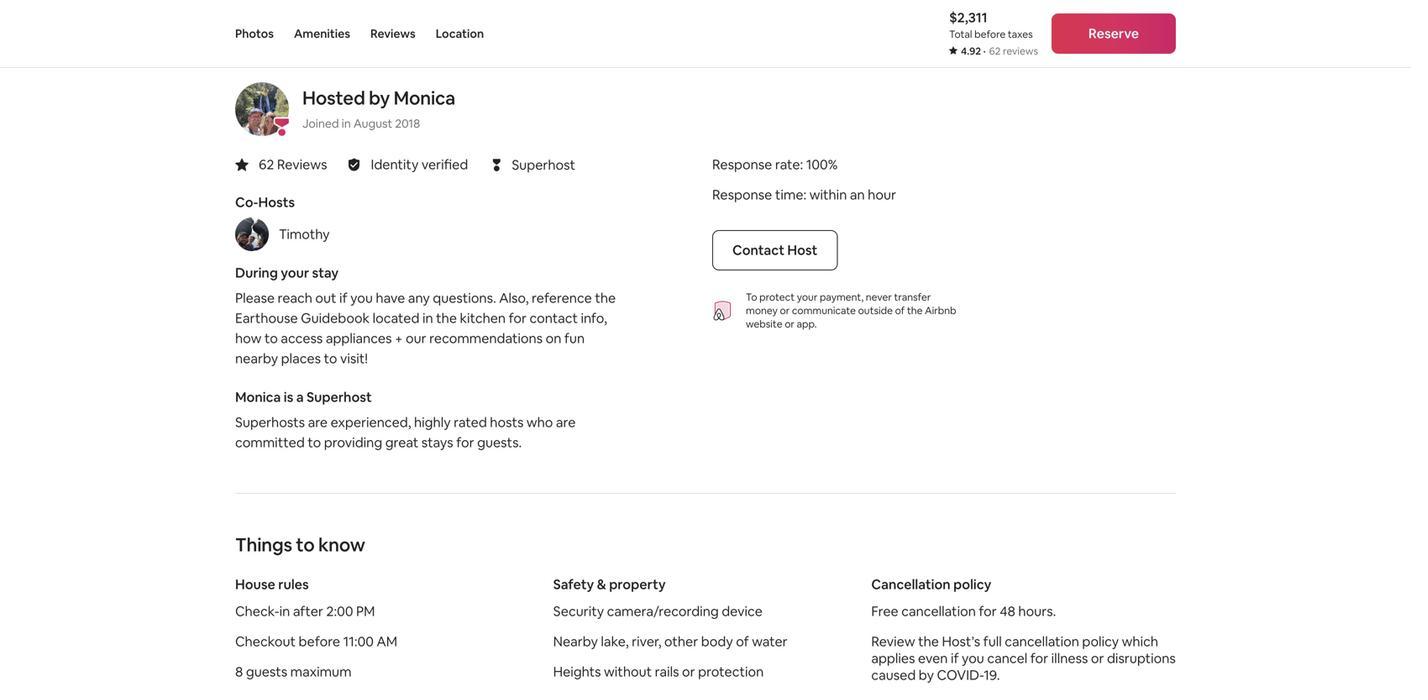Task type: describe. For each thing, give the bounding box(es) containing it.
1 vertical spatial of
[[736, 633, 749, 650]]

photos
[[235, 26, 274, 41]]

if inside review the host's full cancellation policy which applies even if you cancel for illness or disruptions caused by covid-19.
[[951, 650, 959, 667]]

protect
[[759, 290, 795, 303]]

to down earthouse
[[264, 330, 278, 347]]

hosts
[[490, 414, 524, 431]]

for inside review the host's full cancellation policy which applies even if you cancel for illness or disruptions caused by covid-19.
[[1030, 650, 1048, 667]]

the inside review the host's full cancellation policy which applies even if you cancel for illness or disruptions caused by covid-19.
[[918, 633, 939, 650]]

experienced,
[[331, 414, 411, 431]]

airbnb
[[925, 304, 956, 317]]

applies
[[871, 650, 915, 667]]

lake,
[[601, 633, 629, 650]]

stay
[[312, 264, 339, 281]]

hosted by monica joined in august 2018
[[302, 86, 455, 131]]

to inside monica is a superhost superhosts are experienced, highly rated hosts who are committed to providing great stays for guests.
[[308, 434, 321, 451]]

monica inside hosted by monica joined in august 2018
[[394, 86, 455, 110]]

fun
[[564, 330, 585, 347]]

0 vertical spatial policy
[[953, 576, 991, 593]]

heights
[[553, 663, 601, 680]]

located
[[373, 309, 419, 327]]

62 reviews
[[259, 156, 327, 173]]

2018
[[395, 116, 420, 131]]

reviews
[[1003, 45, 1038, 58]]

reserve button
[[1052, 13, 1176, 54]]

device
[[722, 602, 763, 620]]

$2,311
[[949, 9, 987, 26]]

maximum
[[290, 663, 351, 680]]

other
[[664, 633, 698, 650]]

payment,
[[820, 290, 864, 303]]

a
[[296, 388, 304, 406]]

check-
[[235, 602, 279, 620]]

to
[[746, 290, 757, 303]]

nearby lake, river, other body of water
[[553, 633, 788, 650]]

$2,311 total before taxes
[[949, 9, 1033, 41]]

hours.
[[1018, 602, 1056, 620]]

any
[[408, 289, 430, 306]]

our
[[406, 330, 426, 347]]

100%
[[806, 156, 838, 173]]

response rate : 100%
[[712, 156, 838, 173]]

superhosts
[[235, 414, 305, 431]]

1 are from the left
[[308, 414, 328, 431]]

host's
[[942, 633, 980, 650]]

identity verified
[[371, 156, 468, 173]]

by inside review the host's full cancellation policy which applies even if you cancel for illness or disruptions caused by covid-19.
[[919, 666, 934, 684]]

during your stay please reach out if you have any questions. also, reference the earthouse guidebook located in the kitchen for contact info, how to access appliances + our recommendations on fun nearby places to visit!
[[235, 264, 616, 367]]

guests
[[246, 663, 287, 680]]

to left the know
[[296, 533, 315, 557]]

contact
[[732, 241, 784, 259]]

8
[[235, 663, 243, 680]]

you inside review the host's full cancellation policy which applies even if you cancel for illness or disruptions caused by covid-19.
[[962, 650, 984, 667]]

kitchen
[[460, 309, 506, 327]]

safety
[[553, 576, 594, 593]]

1 vertical spatial before
[[299, 633, 340, 650]]

for inside during your stay please reach out if you have any questions. also, reference the earthouse guidebook located in the kitchen for contact info, how to access appliances + our recommendations on fun nearby places to visit!
[[509, 309, 527, 327]]

caused
[[871, 666, 916, 684]]

is
[[284, 388, 293, 406]]

2 are from the left
[[556, 414, 576, 431]]

info,
[[581, 309, 607, 327]]

review
[[871, 633, 915, 650]]

the inside to protect your payment, never transfer money or communicate outside of the airbnb website or app.
[[907, 304, 923, 317]]

things
[[235, 533, 292, 557]]

recommendations
[[429, 330, 543, 347]]

app.
[[797, 317, 817, 330]]

for inside monica is a superhost superhosts are experienced, highly rated hosts who are committed to providing great stays for guests.
[[456, 434, 474, 451]]

within
[[809, 186, 847, 203]]

or right rails
[[682, 663, 695, 680]]

0 horizontal spatial reviews
[[277, 156, 327, 173]]

out
[[315, 289, 336, 306]]

an
[[850, 186, 865, 203]]

superhost inside monica is a superhost superhosts are experienced, highly rated hosts who are committed to providing great stays for guests.
[[307, 388, 372, 406]]

body
[[701, 633, 733, 650]]

response for response time
[[712, 186, 772, 203]]

the down questions.
[[436, 309, 457, 327]]

total
[[949, 28, 972, 41]]

free cancellation for 48 hours.
[[871, 602, 1056, 620]]

access
[[281, 330, 323, 347]]

cancel
[[987, 650, 1027, 667]]

water
[[752, 633, 788, 650]]

co-hosts
[[235, 193, 295, 211]]

in inside during your stay please reach out if you have any questions. also, reference the earthouse guidebook located in the kitchen for contact info, how to access appliances + our recommendations on fun nearby places to visit!
[[422, 309, 433, 327]]

house
[[235, 576, 275, 593]]

check-in after 2:00 pm
[[235, 602, 375, 620]]

location
[[436, 26, 484, 41]]

also,
[[499, 289, 529, 306]]

your inside to protect your payment, never transfer money or communicate outside of the airbnb website or app.
[[797, 290, 817, 303]]

earthouse
[[235, 309, 298, 327]]

without
[[604, 663, 652, 680]]

0 vertical spatial reviews
[[370, 26, 416, 41]]

property
[[609, 576, 666, 593]]

guests.
[[477, 434, 522, 451]]

co-
[[235, 193, 258, 211]]

0 horizontal spatial 62
[[259, 156, 274, 173]]

cancellation
[[871, 576, 951, 593]]

protection
[[698, 663, 764, 680]]

contact host link
[[712, 230, 838, 270]]

: for response rate
[[800, 156, 803, 173]]

host
[[787, 241, 817, 259]]

how
[[235, 330, 261, 347]]

identity
[[371, 156, 419, 173]]

never
[[866, 290, 892, 303]]

to protect your payment, never transfer money or communicate outside of the airbnb website or app.
[[746, 290, 956, 330]]

48
[[1000, 602, 1015, 620]]



Task type: vqa. For each thing, say whether or not it's contained in the screenshot.
remove within the 'Link'
no



Task type: locate. For each thing, give the bounding box(es) containing it.
by up august
[[369, 86, 390, 110]]

0 vertical spatial response
[[712, 156, 772, 173]]

policy inside review the host's full cancellation policy which applies even if you cancel for illness or disruptions caused by covid-19.
[[1082, 633, 1119, 650]]

of right body
[[736, 633, 749, 650]]

0 vertical spatial monica
[[394, 86, 455, 110]]

your inside during your stay please reach out if you have any questions. also, reference the earthouse guidebook located in the kitchen for contact info, how to access appliances + our recommendations on fun nearby places to visit!
[[281, 264, 309, 281]]

2 vertical spatial in
[[279, 602, 290, 620]]

to left the providing
[[308, 434, 321, 451]]

policy left which
[[1082, 633, 1119, 650]]

policy
[[953, 576, 991, 593], [1082, 633, 1119, 650]]

0 horizontal spatial are
[[308, 414, 328, 431]]

appliances
[[326, 330, 392, 347]]

0 horizontal spatial in
[[279, 602, 290, 620]]

reach
[[278, 289, 312, 306]]

are
[[308, 414, 328, 431], [556, 414, 576, 431]]

1 vertical spatial reviews
[[277, 156, 327, 173]]

for down rated
[[456, 434, 474, 451]]

reserve
[[1088, 25, 1139, 42]]

superhost right the a
[[307, 388, 372, 406]]

in
[[342, 116, 351, 131], [422, 309, 433, 327], [279, 602, 290, 620]]

am
[[377, 633, 397, 650]]

by
[[369, 86, 390, 110], [919, 666, 934, 684]]

1 vertical spatial by
[[919, 666, 934, 684]]

monica up the 2018
[[394, 86, 455, 110]]

2:00
[[326, 602, 353, 620]]

on
[[546, 330, 561, 347]]

rules
[[278, 576, 309, 593]]

1 horizontal spatial of
[[895, 304, 905, 317]]

1 horizontal spatial cancellation
[[1005, 633, 1079, 650]]

amenities
[[294, 26, 350, 41]]

in left after at the left
[[279, 602, 290, 620]]

or left 'app.'
[[785, 317, 794, 330]]

1 horizontal spatial reviews
[[370, 26, 416, 41]]

monica inside monica is a superhost superhosts are experienced, highly rated hosts who are committed to providing great stays for guests.
[[235, 388, 281, 406]]

which
[[1122, 633, 1158, 650]]

outside
[[858, 304, 893, 317]]

0 horizontal spatial of
[[736, 633, 749, 650]]

guidebook
[[301, 309, 370, 327]]

1 horizontal spatial before
[[974, 28, 1006, 41]]

1 vertical spatial if
[[951, 650, 959, 667]]

0 horizontal spatial monica
[[235, 388, 281, 406]]

superhost
[[512, 156, 575, 173], [307, 388, 372, 406]]

0 vertical spatial cancellation
[[901, 602, 976, 620]]

know
[[318, 533, 365, 557]]

reviews left location button
[[370, 26, 416, 41]]

house rules
[[235, 576, 309, 593]]

&
[[597, 576, 606, 593]]

contact host
[[732, 241, 817, 259]]

to
[[264, 330, 278, 347], [324, 350, 337, 367], [308, 434, 321, 451], [296, 533, 315, 557]]

contact
[[530, 309, 578, 327]]

1 horizontal spatial 62
[[989, 45, 1001, 58]]

your up the reach
[[281, 264, 309, 281]]

full
[[983, 633, 1002, 650]]

0 vertical spatial in
[[342, 116, 351, 131]]

0 vertical spatial if
[[339, 289, 347, 306]]

learn more about the host, timothy. image
[[235, 217, 269, 251]]

1 horizontal spatial if
[[951, 650, 959, 667]]

have
[[376, 289, 405, 306]]

reviews
[[370, 26, 416, 41], [277, 156, 327, 173]]

after
[[293, 602, 323, 620]]

before up ·
[[974, 28, 1006, 41]]

0 horizontal spatial you
[[350, 289, 373, 306]]

1 vertical spatial response
[[712, 186, 772, 203]]

0 horizontal spatial your
[[281, 264, 309, 281]]

0 horizontal spatial if
[[339, 289, 347, 306]]

2 horizontal spatial in
[[422, 309, 433, 327]]

monica up superhosts
[[235, 388, 281, 406]]

0 horizontal spatial by
[[369, 86, 390, 110]]

response for response rate
[[712, 156, 772, 173]]

before inside $2,311 total before taxes
[[974, 28, 1006, 41]]

monica is a superhost. learn more about monica. image
[[235, 82, 289, 136], [235, 82, 289, 136]]

monica is a superhost superhosts are experienced, highly rated hosts who are committed to providing great stays for guests.
[[235, 388, 576, 451]]

learn more about the host, timothy. image
[[235, 217, 269, 251]]

if right even
[[951, 650, 959, 667]]

during
[[235, 264, 278, 281]]

covid-
[[937, 666, 984, 684]]

by right the "caused"
[[919, 666, 934, 684]]

review the host's full cancellation policy which applies even if you cancel for illness or disruptions caused by covid-19.
[[871, 633, 1176, 684]]

0 vertical spatial your
[[281, 264, 309, 281]]

of
[[895, 304, 905, 317], [736, 633, 749, 650]]

1 vertical spatial your
[[797, 290, 817, 303]]

photos button
[[235, 0, 274, 67]]

62 right ·
[[989, 45, 1001, 58]]

1 vertical spatial :
[[803, 186, 806, 203]]

time
[[775, 186, 803, 203]]

0 vertical spatial you
[[350, 289, 373, 306]]

amenities button
[[294, 0, 350, 67]]

stays
[[421, 434, 453, 451]]

for left illness
[[1030, 650, 1048, 667]]

for
[[509, 309, 527, 327], [456, 434, 474, 451], [979, 602, 997, 620], [1030, 650, 1048, 667]]

response left rate
[[712, 156, 772, 173]]

1 horizontal spatial are
[[556, 414, 576, 431]]

1 horizontal spatial in
[[342, 116, 351, 131]]

you left the cancel
[[962, 650, 984, 667]]

superhost right 󰀃
[[512, 156, 575, 173]]

0 vertical spatial 62
[[989, 45, 1001, 58]]

heights without rails or protection
[[553, 663, 764, 680]]

2 response from the top
[[712, 186, 772, 203]]

1 horizontal spatial you
[[962, 650, 984, 667]]

0 vertical spatial superhost
[[512, 156, 575, 173]]

even
[[918, 650, 948, 667]]

8 guests maximum
[[235, 663, 351, 680]]

cancellation inside review the host's full cancellation policy which applies even if you cancel for illness or disruptions caused by covid-19.
[[1005, 633, 1079, 650]]

1 vertical spatial you
[[962, 650, 984, 667]]

of down transfer
[[895, 304, 905, 317]]

for left 48 at the bottom right of the page
[[979, 602, 997, 620]]

your up the communicate
[[797, 290, 817, 303]]

the
[[595, 289, 616, 306], [907, 304, 923, 317], [436, 309, 457, 327], [918, 633, 939, 650]]

who
[[526, 414, 553, 431]]

taxes
[[1008, 28, 1033, 41]]

0 horizontal spatial superhost
[[307, 388, 372, 406]]

monica
[[394, 86, 455, 110], [235, 388, 281, 406]]

or right illness
[[1091, 650, 1104, 667]]

0 vertical spatial by
[[369, 86, 390, 110]]

: for response time
[[803, 186, 806, 203]]

if right out
[[339, 289, 347, 306]]

illness
[[1051, 650, 1088, 667]]

checkout
[[235, 633, 296, 650]]

0 vertical spatial :
[[800, 156, 803, 173]]

0 horizontal spatial policy
[[953, 576, 991, 593]]

cancellation down cancellation policy
[[901, 602, 976, 620]]

of inside to protect your payment, never transfer money or communicate outside of the airbnb website or app.
[[895, 304, 905, 317]]

nearby
[[235, 350, 278, 367]]

in inside hosted by monica joined in august 2018
[[342, 116, 351, 131]]

1 horizontal spatial superhost
[[512, 156, 575, 173]]

providing
[[324, 434, 382, 451]]

the left "host's"
[[918, 633, 939, 650]]

1 horizontal spatial policy
[[1082, 633, 1119, 650]]

money
[[746, 304, 778, 317]]

august
[[353, 116, 392, 131]]

safety & property
[[553, 576, 666, 593]]

0 vertical spatial of
[[895, 304, 905, 317]]

1 vertical spatial 62
[[259, 156, 274, 173]]

1 response from the top
[[712, 156, 772, 173]]

or inside review the host's full cancellation policy which applies even if you cancel for illness or disruptions caused by covid-19.
[[1091, 650, 1104, 667]]

11:00
[[343, 633, 374, 650]]

are up the providing
[[308, 414, 328, 431]]

19.
[[984, 666, 1000, 684]]

places
[[281, 350, 321, 367]]

security
[[553, 602, 604, 620]]

0 vertical spatial before
[[974, 28, 1006, 41]]

or down protect
[[780, 304, 790, 317]]

are right who
[[556, 414, 576, 431]]

response time : within an hour
[[712, 186, 896, 203]]

: left 100%
[[800, 156, 803, 173]]

questions.
[[433, 289, 496, 306]]

in right the joined
[[342, 116, 351, 131]]

1 vertical spatial superhost
[[307, 388, 372, 406]]

: left within
[[803, 186, 806, 203]]

reviews down the joined
[[277, 156, 327, 173]]

in down any
[[422, 309, 433, 327]]

disruptions
[[1107, 650, 1176, 667]]

the down transfer
[[907, 304, 923, 317]]

response
[[712, 156, 772, 173], [712, 186, 772, 203]]

1 vertical spatial cancellation
[[1005, 633, 1079, 650]]

cancellation down hours.
[[1005, 633, 1079, 650]]

joined
[[302, 116, 339, 131]]

0 horizontal spatial before
[[299, 633, 340, 650]]

the up info,
[[595, 289, 616, 306]]

to left 'visit!'
[[324, 350, 337, 367]]

hosted
[[302, 86, 365, 110]]

0 horizontal spatial cancellation
[[901, 602, 976, 620]]

1 horizontal spatial by
[[919, 666, 934, 684]]

for down also,
[[509, 309, 527, 327]]

:
[[800, 156, 803, 173], [803, 186, 806, 203]]

1 vertical spatial in
[[422, 309, 433, 327]]

if inside during your stay please reach out if you have any questions. also, reference the earthouse guidebook located in the kitchen for contact info, how to access appliances + our recommendations on fun nearby places to visit!
[[339, 289, 347, 306]]

you inside during your stay please reach out if you have any questions. also, reference the earthouse guidebook located in the kitchen for contact info, how to access appliances + our recommendations on fun nearby places to visit!
[[350, 289, 373, 306]]

cancellation policy
[[871, 576, 991, 593]]

1 vertical spatial monica
[[235, 388, 281, 406]]

rate
[[775, 156, 800, 173]]

reference
[[532, 289, 592, 306]]

1 horizontal spatial monica
[[394, 86, 455, 110]]

you left have
[[350, 289, 373, 306]]

1 horizontal spatial your
[[797, 290, 817, 303]]

before up maximum
[[299, 633, 340, 650]]

62 up co-hosts
[[259, 156, 274, 173]]

1 vertical spatial policy
[[1082, 633, 1119, 650]]

response down response rate : 100%
[[712, 186, 772, 203]]

reviews button
[[370, 0, 416, 67]]

security camera/recording device
[[553, 602, 763, 620]]

policy up free cancellation for 48 hours.
[[953, 576, 991, 593]]

verified
[[421, 156, 468, 173]]

by inside hosted by monica joined in august 2018
[[369, 86, 390, 110]]

things to know
[[235, 533, 365, 557]]



